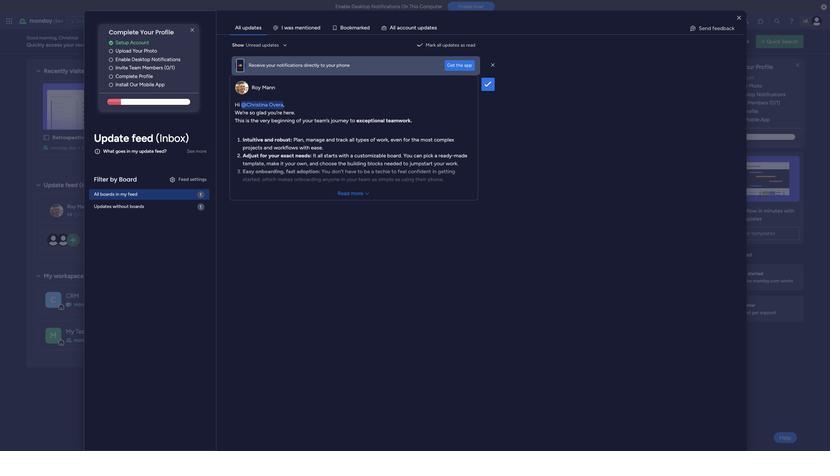 Task type: locate. For each thing, give the bounding box(es) containing it.
1 vertical spatial circle o image
[[109, 83, 113, 88]]

all for all boards in my feed
[[94, 192, 99, 198]]

3 t from the left
[[430, 25, 432, 31]]

d right i
[[317, 25, 320, 31]]

as down techie
[[372, 176, 377, 183]]

bugs
[[145, 135, 157, 141]]

update up what
[[94, 132, 129, 145]]

complete your profile down give feedback
[[714, 64, 773, 71]]

0 vertical spatial mann
[[262, 84, 275, 91]]

1 vertical spatial circle o image
[[109, 57, 113, 62]]

tab list
[[229, 21, 744, 34]]

made inside boost your workflow in minutes with ready-made templates
[[724, 216, 737, 222]]

1 vertical spatial update
[[44, 182, 64, 189]]

add to favorites image up goes
[[113, 134, 120, 141]]

with up needs:
[[299, 145, 310, 151]]

1 vertical spatial complete profile link
[[721, 108, 804, 115]]

your down christina!
[[63, 42, 74, 48]]

get the app
[[447, 62, 472, 68]]

enable inside setup account upload your photo enable desktop notifications invite team members (0/1) complete profile install our mobile app
[[721, 92, 736, 98]]

2 horizontal spatial as
[[460, 42, 465, 48]]

and down the intuitive and robust:
[[264, 145, 272, 151]]

workspace image
[[45, 328, 61, 344]]

enable for enable now!
[[459, 4, 472, 9]]

o left r
[[344, 25, 347, 31]]

0 horizontal spatial scrum
[[113, 145, 126, 151]]

k
[[350, 25, 352, 31], [361, 25, 364, 31]]

0 horizontal spatial notifications
[[151, 57, 180, 63]]

all up show unread updates
[[235, 25, 241, 31]]

templates
[[738, 216, 762, 222], [751, 231, 775, 237]]

christina!
[[59, 35, 79, 41]]

in inside boost your workflow in minutes with ready-made templates
[[758, 208, 762, 214]]

1 horizontal spatial install
[[721, 117, 734, 123]]

circle o image
[[109, 49, 113, 54], [109, 57, 113, 62], [109, 66, 113, 71]]

3 e from the left
[[364, 25, 367, 31]]

see inside see plans button
[[76, 18, 84, 24]]

0 vertical spatial see
[[76, 18, 84, 24]]

d for i w a s m e n t i o n e d
[[317, 25, 320, 31]]

0 vertical spatial workspaces
[[136, 42, 164, 48]]

n right i
[[311, 25, 314, 31]]

updates up unread
[[242, 25, 262, 31]]

2 monday dev > my team > my scrum team from the left
[[144, 145, 230, 151]]

send feedback
[[699, 25, 734, 31]]

the inside button
[[456, 62, 463, 68]]

monday up adjust on the top left of page
[[237, 145, 253, 151]]

1 > from the left
[[78, 145, 81, 151]]

circle o image inside 'complete profile' link
[[109, 74, 113, 79]]

1 vertical spatial mann
[[77, 204, 89, 210]]

circle o image for invite
[[109, 66, 113, 71]]

1 horizontal spatial app
[[761, 117, 770, 123]]

team right goes
[[127, 145, 137, 151]]

0 vertical spatial ready-
[[439, 153, 454, 159]]

complete inside setup account upload your photo enable desktop notifications invite team members (0/1) complete profile install our mobile app
[[721, 109, 743, 115]]

0 vertical spatial with
[[299, 145, 310, 151]]

all for it
[[318, 153, 323, 159]]

0 horizontal spatial install our mobile app link
[[109, 81, 198, 89]]

phone
[[337, 63, 350, 68]]

0 vertical spatial more
[[196, 149, 207, 154]]

1 m from the left
[[295, 25, 299, 31]]

show all
[[353, 165, 370, 171]]

1 horizontal spatial (0/1)
[[769, 100, 780, 106]]

0 vertical spatial get
[[723, 252, 731, 258]]

starts
[[324, 153, 337, 159]]

public board image for retrospectives
[[43, 134, 50, 141]]

account inside setup account upload your photo enable desktop notifications invite team members (0/1) complete profile install our mobile app
[[735, 75, 754, 81]]

0 horizontal spatial made
[[454, 153, 467, 159]]

1 vertical spatial notifications
[[151, 57, 180, 63]]

1 vertical spatial templates
[[751, 231, 775, 237]]

of inside plan, manage and track all types of work, even for the most complex projects and workflows with ease.
[[370, 137, 375, 143]]

circle o image left the install our mobile app
[[109, 83, 113, 88]]

1 for in
[[200, 192, 202, 198]]

monday dev down the my team
[[74, 338, 101, 344]]

your up make at the left top of page
[[268, 153, 279, 159]]

workflow
[[735, 208, 757, 214]]

updates inside button
[[442, 42, 459, 48]]

o right 'w'
[[308, 25, 311, 31]]

for up make at the left top of page
[[260, 153, 267, 159]]

all boards in my feed
[[94, 192, 137, 198]]

1 vertical spatial photo
[[749, 83, 762, 89]]

e right r
[[364, 25, 367, 31]]

and left robust:
[[264, 137, 273, 143]]

2 m from the left
[[352, 25, 357, 31]]

see plans
[[76, 18, 96, 24]]

1 u from the left
[[408, 25, 411, 31]]

monday dev > my team > my scrum team down queue
[[144, 145, 230, 151]]

3 o from the left
[[347, 25, 350, 31]]

feedback for give feedback
[[729, 39, 749, 44]]

0 horizontal spatial upload
[[115, 48, 131, 54]]

enable inside button
[[459, 4, 472, 9]]

1 k from the left
[[350, 25, 352, 31]]

2 horizontal spatial d
[[424, 25, 427, 31]]

2 l from the left
[[394, 25, 396, 31]]

you down choose
[[321, 168, 330, 175]]

1 horizontal spatial invite team members (0/1) link
[[721, 100, 804, 107]]

their
[[416, 176, 426, 183]]

0 vertical spatial roy mann
[[252, 84, 275, 91]]

w
[[284, 25, 288, 31]]

enable now!
[[459, 4, 484, 9]]

in left minutes in the right top of the page
[[758, 208, 762, 214]]

roy right the roy mann image
[[67, 204, 76, 210]]

my up without
[[120, 192, 127, 198]]

feel
[[398, 168, 407, 175]]

to
[[321, 63, 325, 68], [350, 117, 355, 124], [403, 161, 408, 167], [358, 168, 363, 175], [391, 168, 397, 175]]

team up 'it'
[[313, 145, 323, 151]]

intuitive and robust:
[[243, 137, 292, 143]]

get right the &
[[723, 252, 731, 258]]

0 horizontal spatial app
[[155, 82, 165, 88]]

1 horizontal spatial this
[[409, 4, 418, 10]]

directly
[[304, 63, 319, 68]]

add to favorites image for retrospectives
[[113, 134, 120, 141]]

1 vertical spatial account
[[735, 75, 754, 81]]

quick
[[767, 38, 780, 45]]

enable desktop notifications link
[[109, 56, 198, 63], [721, 91, 804, 99]]

circle o image
[[109, 74, 113, 79], [109, 83, 113, 88]]

to right the journey
[[350, 117, 355, 124]]

0 horizontal spatial more
[[196, 149, 207, 154]]

notifications for enable desktop notifications on this computer
[[371, 4, 400, 10]]

a right i
[[288, 25, 291, 31]]

your inside "you don't have to be a techie to feel confident in getting started, which makes onboarding anyone in your team as simple as using their phone."
[[347, 176, 357, 183]]

1
[[104, 183, 106, 188], [200, 192, 202, 198], [200, 205, 202, 210]]

get down the center
[[752, 310, 759, 316]]

dev for bugs queue
[[162, 145, 169, 151]]

feed
[[132, 132, 153, 145], [65, 182, 78, 189], [128, 192, 137, 198]]

more right read
[[351, 190, 363, 197]]

your right the boost
[[723, 208, 734, 214]]

2 e from the left
[[314, 25, 317, 31]]

monday.com
[[753, 279, 780, 284]]

show inside button
[[353, 165, 364, 171]]

our
[[130, 82, 138, 88], [735, 117, 743, 123]]

this
[[409, 4, 418, 10], [235, 117, 244, 124]]

board
[[119, 176, 137, 184]]

sprints
[[238, 135, 255, 141]]

1 o from the left
[[308, 25, 311, 31]]

1 horizontal spatial complete profile link
[[721, 108, 804, 115]]

1 monday dev > my team > my scrum team from the left
[[51, 145, 137, 151]]

a right b
[[357, 25, 360, 31]]

0 vertical spatial invite team members (0/1) link
[[109, 64, 198, 72]]

anyone
[[322, 176, 340, 183]]

public board image for tasks
[[321, 134, 329, 141]]

3 monday dev > my team > my scrum team from the left
[[237, 145, 323, 151]]

1 horizontal spatial upload your photo link
[[721, 83, 804, 90]]

2 circle o image from the top
[[109, 57, 113, 62]]

m for e
[[295, 25, 299, 31]]

computer
[[420, 4, 442, 10]]

team for retrospectives
[[127, 145, 137, 151]]

0 horizontal spatial invite team members (0/1) link
[[109, 64, 198, 72]]

0 horizontal spatial of
[[296, 117, 301, 124]]

l right a
[[394, 25, 396, 31]]

1 vertical spatial desktop
[[132, 57, 150, 63]]

1 vertical spatial monday dev
[[74, 338, 101, 344]]

0 vertical spatial circle o image
[[109, 74, 113, 79]]

of inside hi @christina overa , we're so glad you're here. this is the very beginning of your team's journey to exceptional teamwork.
[[296, 117, 301, 124]]

my left the update
[[132, 149, 138, 155]]

public board image
[[43, 134, 50, 141], [228, 134, 236, 141], [321, 134, 329, 141]]

learn down getting
[[730, 279, 742, 284]]

1 vertical spatial app
[[761, 117, 770, 123]]

0 vertical spatial photo
[[144, 48, 157, 54]]

all
[[235, 25, 241, 31], [94, 192, 99, 198]]

for
[[403, 137, 410, 143], [260, 153, 267, 159]]

filter
[[94, 176, 108, 184]]

plan,
[[293, 137, 305, 143]]

install
[[115, 82, 129, 88], [721, 117, 734, 123]]

complete for dapulse x slim icon associated with enable desktop notifications link for bottommost the invite team members (0/1) link
[[714, 64, 741, 71]]

this left is on the top left of page
[[235, 117, 244, 124]]

update
[[139, 149, 154, 155]]

1 n from the left
[[302, 25, 305, 31]]

0 vertical spatial feed
[[132, 132, 153, 145]]

1 horizontal spatial members
[[747, 100, 768, 106]]

dapulse x slim image
[[491, 62, 495, 68]]

0 vertical spatial app
[[155, 82, 165, 88]]

help for help
[[779, 435, 791, 442]]

team inside "you don't have to be a techie to feel confident in getting started, which makes onboarding anyone in your team as simple as using their phone."
[[358, 176, 371, 183]]

o
[[308, 25, 311, 31], [344, 25, 347, 31], [347, 25, 350, 31], [405, 25, 408, 31]]

1 horizontal spatial upload
[[721, 83, 737, 89]]

setup for setup account
[[115, 40, 129, 46]]

recently
[[44, 68, 68, 75]]

complete your profile up 'setup account'
[[109, 28, 174, 36]]

l down enable desktop notifications on this computer
[[393, 25, 394, 31]]

ready- up work.
[[439, 153, 454, 159]]

1 vertical spatial our
[[735, 117, 743, 123]]

the inside plan, manage and track all types of work, even for the most complex projects and workflows with ease.
[[411, 137, 419, 143]]

0 horizontal spatial roy
[[67, 204, 76, 210]]

show unread updates
[[232, 42, 279, 48]]

v2 bolt switch image
[[761, 38, 765, 45]]

makes
[[278, 176, 293, 183]]

public board image left retrospectives
[[43, 134, 50, 141]]

monday dev up morning, at the top of page
[[29, 17, 63, 25]]

your inside the good morning, christina! quickly access your recent boards, inbox and workspaces
[[63, 42, 74, 48]]

2 vertical spatial desktop
[[737, 92, 755, 98]]

0 horizontal spatial members
[[142, 65, 163, 71]]

workspace image
[[45, 292, 61, 308]]

d up mark
[[424, 25, 427, 31]]

update feed (inbox)
[[94, 132, 189, 145], [44, 182, 99, 189]]

learn down the center
[[730, 310, 742, 316]]

account for setup account
[[130, 40, 149, 46]]

circle o image for upload
[[109, 49, 113, 54]]

select product image
[[6, 18, 13, 25]]

beginning
[[271, 117, 295, 124]]

with right minutes in the right top of the page
[[784, 208, 794, 214]]

learn inside help center learn and get support
[[730, 310, 742, 316]]

add to favorites image
[[299, 134, 305, 141]]

team down be
[[358, 176, 371, 183]]

1 horizontal spatial install our mobile app link
[[721, 116, 804, 124]]

setup account upload your photo enable desktop notifications invite team members (0/1) complete profile install our mobile app
[[721, 75, 786, 123]]

team for sprints
[[313, 145, 323, 151]]

2 > from the left
[[101, 145, 104, 151]]

a
[[390, 25, 393, 31]]

2 d from the left
[[367, 25, 370, 31]]

add to favorites image
[[113, 134, 120, 141], [392, 134, 398, 141]]

as down feel
[[395, 176, 400, 183]]

using
[[401, 176, 414, 183]]

my
[[82, 145, 88, 151], [105, 145, 112, 151], [174, 145, 181, 151], [198, 145, 205, 151], [267, 145, 274, 151], [291, 145, 298, 151], [44, 273, 52, 280], [66, 329, 74, 336]]

all for all updates
[[235, 25, 241, 31]]

> left goes
[[101, 145, 104, 151]]

monday down the my team
[[74, 338, 92, 344]]

feedback right give
[[729, 39, 749, 44]]

dev for retrospectives
[[69, 145, 76, 151]]

install our mobile app link for 'complete profile' link corresponding to the left the invite team members (0/1) link
[[109, 81, 198, 89]]

e
[[299, 25, 302, 31], [314, 25, 317, 31], [364, 25, 367, 31], [432, 25, 435, 31]]

access
[[46, 42, 62, 48]]

the left most
[[411, 137, 419, 143]]

dapulse x slim image for enable desktop notifications link for bottommost the invite team members (0/1) link
[[794, 61, 802, 69]]

(inbox) left by
[[79, 182, 99, 189]]

made up work.
[[454, 153, 467, 159]]

1 vertical spatial upload
[[721, 83, 737, 89]]

0 horizontal spatial setup account link
[[109, 39, 198, 46]]

1 vertical spatial feedback
[[729, 39, 749, 44]]

all updates
[[235, 25, 262, 31]]

monday dev > my team > my scrum team for retrospectives
[[51, 145, 137, 151]]

the up don't
[[338, 161, 346, 167]]

2 horizontal spatial updates
[[442, 42, 459, 48]]

help for help center learn and get support
[[730, 303, 740, 309]]

photo
[[144, 48, 157, 54], [749, 83, 762, 89]]

all inside it all starts with a customizable board. you can pick a ready-made template, make it your own, and choose the building blocks needed to jumpstart your work.
[[318, 153, 323, 159]]

your down have
[[347, 176, 357, 183]]

2 horizontal spatial n
[[411, 25, 414, 31]]

your left team's
[[303, 117, 313, 124]]

1 for boards
[[200, 205, 202, 210]]

@christina overa link
[[241, 100, 283, 109]]

close image
[[737, 15, 741, 20]]

with inside plan, manage and track all types of work, even for the most complex projects and workflows with ease.
[[299, 145, 310, 151]]

app inside setup account upload your photo enable desktop notifications invite team members (0/1) complete profile install our mobile app
[[761, 117, 770, 123]]

projects
[[243, 145, 262, 151]]

d for a l l a c c o u n t u p d a t e s
[[424, 25, 427, 31]]

add to favorites image for tasks
[[392, 134, 398, 141]]

feedback inside button
[[712, 25, 734, 31]]

1 circle o image from the top
[[109, 49, 113, 54]]

to left be
[[358, 168, 363, 175]]

0 horizontal spatial invite
[[84, 237, 98, 244]]

1 horizontal spatial of
[[370, 137, 375, 143]]

2 scrum from the left
[[206, 145, 219, 151]]

update right close update feed (inbox) image
[[44, 182, 64, 189]]

(inbox)
[[156, 132, 189, 145], [79, 182, 99, 189]]

my for update
[[132, 149, 138, 155]]

help inside help center learn and get support
[[730, 303, 740, 309]]

1 circle o image from the top
[[109, 74, 113, 79]]

0 horizontal spatial all
[[94, 192, 99, 198]]

pick
[[423, 153, 433, 159]]

boards,
[[92, 42, 110, 48]]

add to favorites image inside tasks link
[[392, 134, 398, 141]]

0 vertical spatial dapulse x slim image
[[188, 26, 196, 34]]

ready- inside boost your workflow in minutes with ready-made templates
[[708, 216, 724, 222]]

1 d from the left
[[317, 25, 320, 31]]

team inside setup account upload your photo enable desktop notifications invite team members (0/1) complete profile install our mobile app
[[734, 100, 746, 106]]

3 public board image from the left
[[321, 134, 329, 141]]

give
[[717, 39, 727, 44]]

a right pick at the right
[[435, 153, 437, 159]]

1 horizontal spatial workspaces
[[136, 42, 164, 48]]

0 vertical spatial of
[[296, 117, 301, 124]]

1 horizontal spatial invite
[[115, 65, 128, 71]]

have
[[345, 168, 356, 175]]

1 horizontal spatial more
[[351, 190, 363, 197]]

0 vertical spatial members
[[142, 65, 163, 71]]

help inside button
[[779, 435, 791, 442]]

o right b
[[347, 25, 350, 31]]

quick search results list box
[[34, 75, 688, 163]]

0 horizontal spatial monday dev > my team > my scrum team
[[51, 145, 137, 151]]

2 public board image from the left
[[228, 134, 236, 141]]

all inside show all button
[[366, 165, 370, 171]]

complete your profile for enable desktop notifications link for bottommost the invite team members (0/1) link
[[714, 64, 773, 71]]

phone.
[[428, 176, 444, 183]]

learn inside the getting started learn how monday.com works
[[730, 279, 742, 284]]

more for read more
[[351, 190, 363, 197]]

to inside hi @christina overa , we're so glad you're here. this is the very beginning of your team's journey to exceptional teamwork.
[[350, 117, 355, 124]]

updates
[[94, 204, 111, 210]]

feed left filter
[[65, 182, 78, 189]]

1 horizontal spatial notifications
[[371, 4, 400, 10]]

1 vertical spatial with
[[339, 153, 349, 159]]

1 vertical spatial get
[[752, 310, 759, 316]]

now!
[[473, 4, 484, 9]]

you left can
[[403, 153, 412, 159]]

public board image for sprints
[[228, 134, 236, 141]]

1 vertical spatial setup
[[721, 75, 734, 81]]

public board image
[[136, 134, 143, 141]]

u down computer
[[418, 25, 421, 31]]

setup
[[115, 40, 129, 46], [721, 75, 734, 81]]

3 scrum from the left
[[299, 145, 311, 151]]

e right i
[[314, 25, 317, 31]]

plan, manage and track all types of work, even for the most complex projects and workflows with ease.
[[243, 137, 454, 151]]

0 vertical spatial notifications
[[371, 4, 400, 10]]

setup account link for dapulse x slim icon associated with the left the invite team members (0/1) link enable desktop notifications link
[[109, 39, 198, 46]]

t right 'w'
[[305, 25, 307, 31]]

see inside see more button
[[187, 149, 195, 154]]

circle o image inside the invite team members (0/1) link
[[109, 66, 113, 71]]

get
[[447, 62, 455, 68]]

1 scrum from the left
[[113, 145, 126, 151]]

0 vertical spatial invite
[[115, 65, 128, 71]]

1 horizontal spatial monday dev
[[74, 338, 101, 344]]

monday sales crm
[[74, 302, 116, 308]]

0 vertical spatial setup
[[115, 40, 129, 46]]

update
[[94, 132, 129, 145], [44, 182, 64, 189]]

2 add to favorites image from the left
[[392, 134, 398, 141]]

see left the plans
[[76, 18, 84, 24]]

update feed (inbox) up the roy mann image
[[44, 182, 99, 189]]

0 horizontal spatial crm
[[66, 293, 79, 300]]

0 horizontal spatial public board image
[[43, 134, 50, 141]]

and down 'it'
[[309, 161, 318, 167]]

3 > from the left
[[170, 145, 173, 151]]

made down workflow
[[724, 216, 737, 222]]

0 vertical spatial install our mobile app link
[[109, 81, 198, 89]]

setup account link for dapulse x slim icon associated with enable desktop notifications link for bottommost the invite team members (0/1) link
[[721, 74, 804, 82]]

by
[[110, 176, 117, 184]]

n
[[302, 25, 305, 31], [311, 25, 314, 31], [411, 25, 414, 31]]

and left "track"
[[326, 137, 335, 143]]

n left p
[[411, 25, 414, 31]]

0 vertical spatial made
[[454, 153, 467, 159]]

read more
[[338, 190, 363, 197]]

1 vertical spatial workspaces
[[54, 273, 86, 280]]

1 public board image from the left
[[43, 134, 50, 141]]

1 horizontal spatial ready-
[[708, 216, 724, 222]]

0 horizontal spatial photo
[[144, 48, 157, 54]]

exceptional
[[356, 117, 385, 124]]

help image
[[788, 18, 795, 25]]

1 vertical spatial invite
[[721, 100, 733, 106]]

all inside mark all updates as read button
[[437, 42, 441, 48]]

3 circle o image from the top
[[109, 66, 113, 71]]

monday dev > my team > my scrum team for bugs queue
[[144, 145, 230, 151]]

with down plan, manage and track all types of work, even for the most complex projects and workflows with ease.
[[339, 153, 349, 159]]

0 horizontal spatial my
[[120, 192, 127, 198]]

board.
[[387, 153, 402, 159]]

you
[[403, 153, 412, 159], [321, 168, 330, 175]]

2 circle o image from the top
[[109, 83, 113, 88]]

my down retrospectives
[[82, 145, 88, 151]]

robust:
[[275, 137, 292, 143]]

learn
[[704, 252, 717, 258], [730, 279, 742, 284], [730, 310, 742, 316]]

close recently visited image
[[34, 67, 42, 75]]

e left i
[[299, 25, 302, 31]]

2 u from the left
[[418, 25, 421, 31]]

the inside hi @christina overa , we're so glad you're here. this is the very beginning of your team's journey to exceptional teamwork.
[[251, 117, 259, 124]]

1 horizontal spatial update
[[94, 132, 129, 145]]

ready- down the boost
[[708, 216, 724, 222]]

public board image left tasks
[[321, 134, 329, 141]]

invite team members (0/1)
[[115, 65, 175, 71]]

1 horizontal spatial monday dev > my team > my scrum team
[[144, 145, 230, 151]]

1 add to favorites image from the left
[[113, 134, 120, 141]]

invite for invite team members (0/1)
[[115, 65, 128, 71]]

notifications for enable desktop notifications
[[151, 57, 180, 63]]

and up 'upload your photo'
[[126, 42, 134, 48]]

0 vertical spatial for
[[403, 137, 410, 143]]

5 > from the left
[[263, 145, 266, 151]]

very
[[260, 117, 270, 124]]

see more button
[[184, 146, 209, 157]]

sales
[[93, 302, 104, 308]]

2 horizontal spatial t
[[430, 25, 432, 31]]

i
[[307, 25, 308, 31]]

mark all updates as read button
[[414, 40, 478, 51]]

to up feel
[[403, 161, 408, 167]]

for right even
[[403, 137, 410, 143]]

see for see more
[[187, 149, 195, 154]]

1 vertical spatial upload your photo link
[[721, 83, 804, 90]]

2 n from the left
[[311, 25, 314, 31]]

your right the 'receive' on the top
[[266, 63, 276, 68]]

dapulse x slim image
[[188, 26, 196, 34], [794, 61, 802, 69]]

feed down board
[[128, 192, 137, 198]]

roy mann up @christina overa 'link'
[[252, 84, 275, 91]]

a inside "you don't have to be a techie to feel confident in getting started, which makes onboarding anyone in your team as simple as using their phone."
[[371, 168, 374, 175]]

scrum for retrospectives
[[113, 145, 126, 151]]

> right feed? on the top left
[[170, 145, 173, 151]]

o left p
[[405, 25, 408, 31]]

my for feed
[[120, 192, 127, 198]]

setup inside setup account upload your photo enable desktop notifications invite team members (0/1) complete profile install our mobile app
[[721, 75, 734, 81]]

monday dev > my team > my scrum team
[[51, 145, 137, 151], [144, 145, 230, 151], [237, 145, 323, 151]]

2 horizontal spatial with
[[784, 208, 794, 214]]

this right on
[[409, 4, 418, 10]]

public board image inside tasks link
[[321, 134, 329, 141]]

0 vertical spatial desktop
[[352, 4, 370, 10]]

complete for circle o icon within 'complete profile' link
[[115, 73, 137, 79]]

1 vertical spatial install our mobile app link
[[721, 116, 804, 124]]

3 d from the left
[[424, 25, 427, 31]]

show for show all
[[353, 165, 364, 171]]

complete profile link for the left the invite team members (0/1) link
[[109, 73, 198, 80]]

christina overa image
[[812, 16, 822, 27]]

of left work,
[[370, 137, 375, 143]]

learn & get inspired
[[704, 252, 752, 258]]

mann
[[262, 84, 275, 91], [77, 204, 89, 210]]

made inside it all starts with a customizable board. you can pick a ready-made template, make it your own, and choose the building blocks needed to jumpstart your work.
[[454, 153, 467, 159]]



Task type: vqa. For each thing, say whether or not it's contained in the screenshot.
Phoenix
no



Task type: describe. For each thing, give the bounding box(es) containing it.
dapulse close image
[[821, 4, 827, 11]]

2 k from the left
[[361, 25, 364, 31]]

workflows
[[274, 145, 298, 151]]

1 vertical spatial feed
[[65, 182, 78, 189]]

circle o image for complete profile
[[109, 74, 113, 79]]

getting started learn how monday.com works
[[730, 271, 793, 284]]

c
[[50, 295, 56, 305]]

with inside boost your workflow in minutes with ready-made templates
[[784, 208, 794, 214]]

tab list containing all updates
[[229, 21, 744, 34]]

adjust
[[243, 153, 259, 159]]

team for bugs queue
[[220, 145, 230, 151]]

3 n from the left
[[411, 25, 414, 31]]

1 l from the left
[[393, 25, 394, 31]]

you don't have to be a techie to feel confident in getting started, which makes onboarding anyone in your team as simple as using their phone.
[[243, 168, 455, 183]]

settings
[[190, 177, 207, 183]]

teammates
[[111, 237, 138, 244]]

monday up morning, at the top of page
[[29, 17, 52, 25]]

even
[[391, 137, 402, 143]]

hi
[[235, 102, 240, 108]]

dapulse x slim image for the left the invite team members (0/1) link enable desktop notifications link
[[188, 26, 196, 34]]

your left teammates
[[99, 237, 110, 244]]

goes
[[116, 149, 126, 155]]

your left phone
[[326, 63, 335, 68]]

so
[[249, 110, 255, 116]]

1 vertical spatial update feed (inbox)
[[44, 182, 99, 189]]

1 horizontal spatial as
[[395, 176, 400, 183]]

adoption:
[[297, 168, 320, 175]]

monday dev > my team > my scrum team for sprints
[[237, 145, 323, 151]]

jumpstart
[[410, 161, 433, 167]]

complete profile link for bottommost the invite team members (0/1) link
[[721, 108, 804, 115]]

0 horizontal spatial mann
[[77, 204, 89, 210]]

here.
[[283, 110, 295, 116]]

what goes in my update feed?
[[103, 149, 167, 155]]

see more
[[187, 149, 207, 154]]

to inside it all starts with a customizable board. you can pick a ready-made template, make it your own, and choose the building blocks needed to jumpstart your work.
[[403, 161, 408, 167]]

0 vertical spatial crm
[[66, 293, 79, 300]]

1 horizontal spatial boards
[[130, 204, 144, 210]]

lottie animation element
[[517, 29, 703, 54]]

exact
[[281, 153, 294, 159]]

6 > from the left
[[287, 145, 290, 151]]

0 horizontal spatial (0/1)
[[164, 65, 175, 71]]

and inside the good morning, christina! quickly access your recent boards, inbox and workspaces
[[126, 42, 134, 48]]

recent
[[75, 42, 91, 48]]

make
[[267, 161, 279, 167]]

(0/1) inside setup account upload your photo enable desktop notifications invite team members (0/1) complete profile install our mobile app
[[769, 100, 780, 106]]

collaborating
[[162, 237, 193, 244]]

0 vertical spatial (inbox)
[[156, 132, 189, 145]]

get inside help center learn and get support
[[752, 310, 759, 316]]

updates for show
[[262, 42, 279, 48]]

profile inside setup account upload your photo enable desktop notifications invite team members (0/1) complete profile install our mobile app
[[744, 109, 758, 115]]

in up phone. at top right
[[432, 168, 437, 175]]

for inside plan, manage and track all types of work, even for the most complex projects and workflows with ease.
[[403, 137, 410, 143]]

enable desktop notifications link for bottommost the invite team members (0/1) link
[[721, 91, 804, 99]]

0 vertical spatial learn
[[704, 252, 717, 258]]

monday left sales
[[74, 302, 92, 308]]

1 s from the left
[[291, 25, 293, 31]]

confident
[[408, 168, 431, 175]]

0 horizontal spatial update
[[44, 182, 64, 189]]

be
[[364, 168, 370, 175]]

2 s from the left
[[435, 25, 437, 31]]

queue
[[158, 135, 174, 141]]

0 horizontal spatial as
[[372, 176, 377, 183]]

minutes
[[764, 208, 783, 214]]

show for show unread updates
[[232, 42, 244, 48]]

my up settings
[[198, 145, 205, 151]]

desktop for enable desktop notifications on this computer
[[352, 4, 370, 10]]

as inside button
[[460, 42, 465, 48]]

workspaces inside the good morning, christina! quickly access your recent boards, inbox and workspaces
[[136, 42, 164, 48]]

it
[[280, 161, 284, 167]]

0 horizontal spatial monday dev
[[29, 17, 63, 25]]

0 horizontal spatial workspaces
[[54, 273, 86, 280]]

track
[[336, 137, 348, 143]]

quick search button
[[756, 35, 804, 48]]

my right close my workspaces icon
[[44, 273, 52, 280]]

4 > from the left
[[194, 145, 197, 151]]

mark all updates as read
[[426, 42, 475, 48]]

in right goes
[[127, 149, 130, 155]]

invite members image
[[743, 18, 750, 25]]

1 t from the left
[[305, 25, 307, 31]]

your up getting
[[434, 161, 444, 167]]

members inside setup account upload your photo enable desktop notifications invite team members (0/1) complete profile install our mobile app
[[747, 100, 768, 106]]

0 vertical spatial update
[[94, 132, 129, 145]]

upload your photo
[[115, 48, 157, 54]]

don't
[[332, 168, 344, 175]]

invite for invite your teammates and start collaborating
[[84, 237, 98, 244]]

my left goes
[[105, 145, 112, 151]]

1 horizontal spatial roy mann
[[252, 84, 275, 91]]

0 horizontal spatial for
[[260, 153, 267, 159]]

templates image image
[[710, 156, 798, 202]]

help button
[[774, 433, 797, 444]]

simple
[[378, 176, 394, 183]]

1 horizontal spatial crm
[[105, 302, 116, 308]]

how
[[743, 279, 752, 284]]

enable for enable desktop notifications
[[115, 57, 130, 63]]

easy
[[243, 168, 254, 175]]

enable desktop notifications link for the left the invite team members (0/1) link
[[109, 56, 198, 63]]

in up updates without boards
[[116, 192, 119, 198]]

with inside it all starts with a customizable board. you can pick a ready-made template, make it your own, and choose the building blocks needed to jumpstart your work.
[[339, 153, 349, 159]]

desktop inside setup account upload your photo enable desktop notifications invite team members (0/1) complete profile install our mobile app
[[737, 92, 755, 98]]

upload your photo link for dapulse x slim icon associated with the left the invite team members (0/1) link enable desktop notifications link
[[109, 47, 198, 55]]

install inside setup account upload your photo enable desktop notifications invite team members (0/1) complete profile install our mobile app
[[721, 117, 734, 123]]

manage
[[306, 137, 325, 143]]

templates inside boost your workflow in minutes with ready-made templates
[[738, 216, 762, 222]]

easy onboarding, fast adoption:
[[243, 168, 320, 175]]

fast
[[286, 168, 295, 175]]

scrum for sprints
[[299, 145, 311, 151]]

updates without boards
[[94, 204, 144, 210]]

notifications image
[[714, 18, 720, 25]]

0 vertical spatial upload
[[115, 48, 131, 54]]

techie
[[375, 168, 390, 175]]

choose
[[320, 161, 337, 167]]

my down the "plan,"
[[291, 145, 298, 151]]

2 vertical spatial feed
[[128, 192, 137, 198]]

good
[[27, 35, 38, 41]]

a right a
[[397, 25, 400, 31]]

my right m
[[66, 329, 74, 336]]

enable desktop notifications
[[115, 57, 180, 63]]

0 vertical spatial mobile
[[139, 82, 154, 88]]

0 horizontal spatial updates
[[242, 25, 262, 31]]

ease.
[[311, 145, 323, 151]]

help center learn and get support
[[730, 303, 776, 316]]

blocks
[[368, 161, 383, 167]]

4 e from the left
[[432, 25, 435, 31]]

1 image
[[733, 14, 739, 21]]

invite inside setup account upload your photo enable desktop notifications invite team members (0/1) complete profile install our mobile app
[[721, 100, 733, 106]]

glad
[[256, 110, 266, 116]]

adjust for your exact needs:
[[243, 153, 312, 159]]

upload your photo link for dapulse x slim icon associated with enable desktop notifications link for bottommost the invite team members (0/1) link
[[721, 83, 804, 90]]

2 c from the left
[[403, 25, 405, 31]]

intuitive
[[243, 137, 263, 143]]

hi @christina overa , we're so glad you're here. this is the very beginning of your team's journey to exceptional teamwork.
[[235, 102, 412, 124]]

good morning, christina! quickly access your recent boards, inbox and workspaces
[[27, 35, 164, 48]]

show all button
[[350, 163, 373, 174]]

1 vertical spatial (inbox)
[[79, 182, 99, 189]]

0 horizontal spatial get
[[723, 252, 731, 258]]

0 vertical spatial 1
[[104, 183, 106, 188]]

monday down bugs
[[144, 145, 161, 151]]

enable for enable desktop notifications on this computer
[[335, 4, 350, 10]]

your inside setup account upload your photo enable desktop notifications invite team members (0/1) complete profile install our mobile app
[[738, 83, 748, 89]]

center
[[741, 303, 755, 309]]

recently visited
[[44, 68, 88, 75]]

get the app button
[[445, 60, 475, 71]]

all for show
[[366, 165, 370, 171]]

and left start
[[139, 237, 148, 244]]

team's
[[314, 117, 330, 124]]

start
[[149, 237, 161, 244]]

templates inside button
[[751, 231, 775, 237]]

types
[[356, 137, 369, 143]]

feed settings
[[178, 177, 207, 183]]

setup account
[[115, 40, 149, 46]]

your up fast
[[285, 161, 296, 167]]

close my workspaces image
[[34, 273, 42, 281]]

to down needed
[[391, 168, 397, 175]]

check circle image
[[109, 40, 113, 45]]

feedback for send feedback
[[712, 25, 734, 31]]

you inside "you don't have to be a techie to feel confident in getting started, which makes onboarding anyone in your team as simple as using their phone."
[[321, 168, 330, 175]]

our inside setup account upload your photo enable desktop notifications invite team members (0/1) complete profile install our mobile app
[[735, 117, 743, 123]]

you're
[[268, 110, 282, 116]]

complete your profile for the left the invite team members (0/1) link enable desktop notifications link
[[109, 28, 174, 36]]

1 e from the left
[[299, 25, 302, 31]]

quickly
[[27, 42, 44, 48]]

circle o image for install our mobile app
[[109, 83, 113, 88]]

0 vertical spatial boards
[[100, 192, 114, 198]]

0 vertical spatial our
[[130, 82, 138, 88]]

1 vertical spatial roy
[[67, 204, 76, 210]]

customizable
[[354, 153, 386, 159]]

setup for setup account upload your photo enable desktop notifications invite team members (0/1) complete profile install our mobile app
[[721, 75, 734, 81]]

0 horizontal spatial install
[[115, 82, 129, 88]]

enable desktop notifications on this computer
[[335, 4, 442, 10]]

all for mark
[[437, 42, 441, 48]]

my down the intuitive and robust:
[[267, 145, 274, 151]]

in down don't
[[341, 176, 345, 183]]

a right p
[[427, 25, 430, 31]]

2 t from the left
[[414, 25, 416, 31]]

search everything image
[[774, 18, 780, 25]]

complete for dapulse x slim icon associated with the left the invite team members (0/1) link enable desktop notifications link
[[109, 28, 139, 36]]

m for a
[[352, 25, 357, 31]]

4 o from the left
[[405, 25, 408, 31]]

the inside it all starts with a customizable board. you can pick a ready-made template, make it your own, and choose the building blocks needed to jumpstart your work.
[[338, 161, 346, 167]]

morning,
[[39, 35, 58, 41]]

retrospectives
[[52, 135, 89, 141]]

a up the building
[[350, 153, 353, 159]]

feed settings button
[[167, 175, 209, 185]]

and inside it all starts with a customizable board. you can pick a ready-made template, make it your own, and choose the building blocks needed to jumpstart your work.
[[309, 161, 318, 167]]

circle o image for enable
[[109, 57, 113, 62]]

photo inside setup account upload your photo enable desktop notifications invite team members (0/1) complete profile install our mobile app
[[749, 83, 762, 89]]

started
[[748, 271, 763, 277]]

1 horizontal spatial mann
[[262, 84, 275, 91]]

scrum for bugs queue
[[206, 145, 219, 151]]

mobile inside setup account upload your photo enable desktop notifications invite team members (0/1) complete profile install our mobile app
[[744, 117, 759, 123]]

1 c from the left
[[400, 25, 403, 31]]

,
[[283, 102, 284, 108]]

learn for getting
[[730, 279, 742, 284]]

this inside hi @christina overa , we're so glad you're here. this is the very beginning of your team's journey to exceptional teamwork.
[[235, 117, 244, 124]]

notifications inside setup account upload your photo enable desktop notifications invite team members (0/1) complete profile install our mobile app
[[757, 92, 786, 98]]

updates for mark
[[442, 42, 459, 48]]

you inside it all starts with a customizable board. you can pick a ready-made template, make it your own, and choose the building blocks needed to jumpstart your work.
[[403, 153, 412, 159]]

ready- inside it all starts with a customizable board. you can pick a ready-made template, make it your own, and choose the building blocks needed to jumpstart your work.
[[439, 153, 454, 159]]

inspired
[[733, 252, 752, 258]]

see plans button
[[67, 16, 99, 26]]

work.
[[446, 161, 458, 167]]

your inside boost your workflow in minutes with ready-made templates
[[723, 208, 734, 214]]

1 vertical spatial invite team members (0/1) link
[[721, 100, 804, 107]]

your inside hi @christina overa , we're so glad you're here. this is the very beginning of your team's journey to exceptional teamwork.
[[303, 117, 313, 124]]

roy mann image
[[50, 204, 63, 218]]

upload inside setup account upload your photo enable desktop notifications invite team members (0/1) complete profile install our mobile app
[[721, 83, 737, 89]]

read
[[338, 190, 350, 197]]

to right directly
[[321, 63, 325, 68]]

2 o from the left
[[344, 25, 347, 31]]

more for see more
[[196, 149, 207, 154]]

monday down retrospectives
[[51, 145, 68, 151]]

0 vertical spatial update feed (inbox)
[[94, 132, 189, 145]]

install our mobile app link for bottommost the invite team members (0/1) link's 'complete profile' link
[[721, 116, 804, 124]]

r
[[360, 25, 361, 31]]

close update feed (inbox) image
[[34, 182, 42, 190]]

tasks link
[[318, 81, 405, 155]]

dev for sprints
[[255, 145, 262, 151]]

0 horizontal spatial roy mann
[[67, 204, 89, 210]]

desktop for enable desktop notifications
[[132, 57, 150, 63]]

invite your teammates and start collaborating
[[84, 237, 193, 244]]

learn for help
[[730, 310, 742, 316]]

see for see plans
[[76, 18, 84, 24]]

boost your workflow in minutes with ready-made templates
[[708, 208, 794, 222]]

send feedback button
[[687, 23, 737, 34]]

1 horizontal spatial roy
[[252, 84, 261, 91]]

and inside help center learn and get support
[[743, 310, 751, 316]]

account for setup account upload your photo enable desktop notifications invite team members (0/1) complete profile install our mobile app
[[735, 75, 754, 81]]

all inside plan, manage and track all types of work, even for the most complex projects and workflows with ease.
[[349, 137, 354, 143]]

apps image
[[757, 18, 764, 25]]

search
[[782, 38, 798, 45]]

is
[[246, 117, 249, 124]]

my right feed? on the top left
[[174, 145, 181, 151]]

my workspaces
[[44, 273, 86, 280]]



